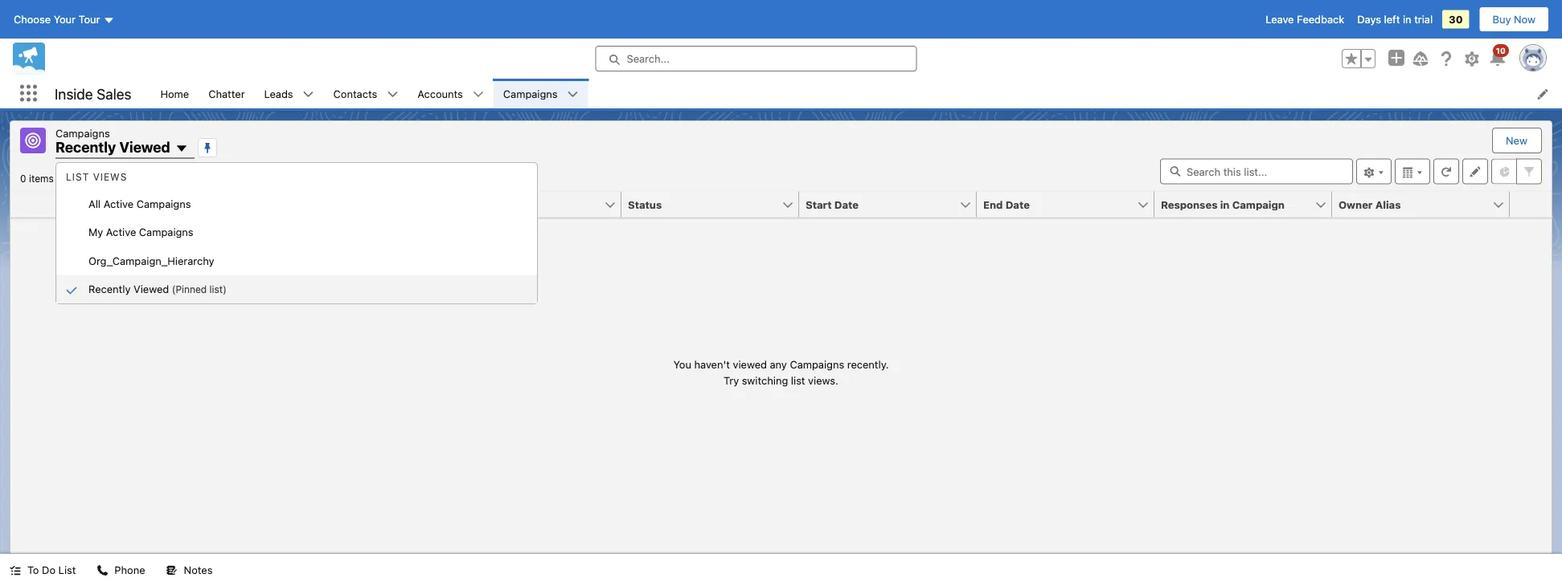 Task type: locate. For each thing, give the bounding box(es) containing it.
sales
[[97, 85, 131, 102]]

recently for recently viewed (pinned list)
[[88, 283, 131, 295]]

owner alias
[[1339, 199, 1401, 211]]

any
[[770, 359, 787, 371]]

recently.
[[847, 359, 889, 371]]

1 vertical spatial list
[[58, 565, 76, 577]]

action image
[[1510, 192, 1552, 217]]

inside sales
[[55, 85, 131, 102]]

inside
[[55, 85, 93, 102]]

none search field inside recently viewed|campaigns|list view element
[[1160, 159, 1353, 185]]

leads
[[264, 88, 293, 100]]

phone
[[114, 565, 145, 577]]

end
[[983, 199, 1003, 211]]

end date button
[[977, 192, 1137, 217]]

list inside button
[[58, 565, 76, 577]]

tour
[[78, 13, 100, 25]]

0 horizontal spatial date
[[835, 199, 859, 211]]

2 date from the left
[[1006, 199, 1030, 211]]

campaigns up views.
[[790, 359, 844, 371]]

viewed inside "campaigns | list views" list box
[[134, 283, 169, 295]]

text default image
[[303, 89, 314, 100], [387, 89, 398, 100], [97, 566, 108, 577]]

date right start
[[835, 199, 859, 211]]

active inside all active campaigns link
[[103, 198, 134, 210]]

item number image
[[10, 192, 59, 217]]

list right 'do'
[[58, 565, 76, 577]]

campaigns inside all active campaigns link
[[136, 198, 191, 210]]

in right responses
[[1220, 199, 1230, 211]]

choose your tour button
[[13, 6, 115, 32]]

1 date from the left
[[835, 199, 859, 211]]

owner
[[1339, 199, 1373, 211]]

list
[[151, 79, 1562, 109]]

switching
[[742, 374, 788, 387]]

Search Recently Viewed list view. search field
[[1160, 159, 1353, 185]]

home link
[[151, 79, 199, 109]]

campaigns inside campaigns link
[[503, 88, 558, 100]]

campaigns down inside
[[55, 127, 110, 139]]

all
[[88, 198, 101, 210]]

text default image
[[473, 89, 484, 100], [567, 89, 579, 100], [10, 566, 21, 577], [166, 566, 177, 577]]

in
[[1403, 13, 1412, 25], [1220, 199, 1230, 211]]

notes
[[184, 565, 213, 577]]

contacts list item
[[324, 79, 408, 109]]

leave
[[1266, 13, 1294, 25]]

list
[[66, 172, 89, 183], [58, 565, 76, 577]]

active
[[103, 198, 134, 210], [106, 226, 136, 238]]

text default image inside leads list item
[[303, 89, 314, 100]]

to do list button
[[0, 555, 86, 587]]

do
[[42, 565, 56, 577]]

•
[[56, 173, 61, 185]]

seconds
[[133, 173, 171, 185]]

0 vertical spatial in
[[1403, 13, 1412, 25]]

text default image right leads
[[303, 89, 314, 100]]

in right the left
[[1403, 13, 1412, 25]]

ago
[[173, 173, 190, 185]]

start date element
[[799, 192, 987, 218]]

org_campaign_hierarchy link
[[56, 247, 537, 275]]

0 vertical spatial active
[[103, 198, 134, 210]]

date
[[835, 199, 859, 211], [1006, 199, 1030, 211]]

contacts
[[333, 88, 377, 100]]

recently inside "campaigns | list views" list box
[[88, 283, 131, 295]]

campaign inside "button"
[[91, 199, 143, 211]]

recently for recently viewed
[[55, 139, 116, 156]]

2 horizontal spatial text default image
[[387, 89, 398, 100]]

active inside the my active campaigns link
[[106, 226, 136, 238]]

viewed down org_campaign_hierarchy
[[134, 283, 169, 295]]

org_campaign_hierarchy
[[88, 255, 214, 267]]

0 vertical spatial recently
[[55, 139, 116, 156]]

0 horizontal spatial campaign
[[91, 199, 143, 211]]

1 vertical spatial viewed
[[134, 283, 169, 295]]

2 campaign from the left
[[1232, 199, 1285, 211]]

recently viewed|campaigns|list view element
[[10, 121, 1553, 555]]

to do list
[[27, 565, 76, 577]]

cell
[[59, 192, 84, 218]]

0 vertical spatial viewed
[[119, 139, 170, 156]]

all active campaigns
[[88, 198, 191, 210]]

1 vertical spatial recently
[[88, 283, 131, 295]]

campaign name button
[[84, 192, 248, 217]]

notes button
[[156, 555, 222, 587]]

campaigns
[[503, 88, 558, 100], [55, 127, 110, 139], [136, 198, 191, 210], [139, 226, 193, 238], [790, 359, 844, 371]]

status containing you haven't viewed any campaigns recently.
[[673, 357, 889, 389]]

end date
[[983, 199, 1030, 211]]

in inside responses in campaign button
[[1220, 199, 1230, 211]]

home
[[160, 88, 189, 100]]

campaign inside button
[[1232, 199, 1285, 211]]

list views
[[66, 172, 127, 183]]

text default image left phone
[[97, 566, 108, 577]]

10 button
[[1488, 44, 1509, 68]]

campaign down few
[[91, 199, 143, 211]]

viewed for recently viewed (pinned list)
[[134, 283, 169, 295]]

text default image inside accounts list item
[[473, 89, 484, 100]]

1 horizontal spatial campaign
[[1232, 199, 1285, 211]]

date right end
[[1006, 199, 1030, 211]]

text default image right contacts
[[387, 89, 398, 100]]

1 vertical spatial active
[[106, 226, 136, 238]]

None search field
[[1160, 159, 1353, 185]]

0 vertical spatial list
[[66, 172, 89, 183]]

your
[[54, 13, 76, 25]]

0 horizontal spatial text default image
[[97, 566, 108, 577]]

recently
[[55, 139, 116, 156], [88, 283, 131, 295]]

1 campaign from the left
[[91, 199, 143, 211]]

my active campaigns
[[88, 226, 193, 238]]

0 items • updated a few seconds ago
[[20, 173, 190, 185]]

1 horizontal spatial in
[[1403, 13, 1412, 25]]

viewed
[[119, 139, 170, 156], [134, 283, 169, 295]]

text default image inside notes button
[[166, 566, 177, 577]]

recently viewed
[[55, 139, 170, 156]]

search... button
[[595, 46, 917, 72]]

active right my
[[106, 226, 136, 238]]

campaign down search recently viewed list view. search box
[[1232, 199, 1285, 211]]

1 horizontal spatial text default image
[[303, 89, 314, 100]]

active right all
[[103, 198, 134, 210]]

responses in campaign element
[[1155, 192, 1342, 218]]

updated
[[64, 173, 103, 185]]

1 vertical spatial in
[[1220, 199, 1230, 211]]

campaigns down campaign name "button"
[[139, 226, 193, 238]]

campaigns list item
[[494, 79, 588, 109]]

campaigns right accounts list item
[[503, 88, 558, 100]]

viewed up seconds
[[119, 139, 170, 156]]

text default image inside contacts list item
[[387, 89, 398, 100]]

buy now button
[[1479, 6, 1549, 32]]

accounts list item
[[408, 79, 494, 109]]

recently down org_campaign_hierarchy
[[88, 283, 131, 295]]

campaigns down seconds
[[136, 198, 191, 210]]

1 horizontal spatial date
[[1006, 199, 1030, 211]]

status
[[673, 357, 889, 389]]

campaign
[[91, 199, 143, 211], [1232, 199, 1285, 211]]

views
[[93, 172, 127, 183]]

list right •
[[66, 172, 89, 183]]

recently up updated
[[55, 139, 116, 156]]

leave feedback
[[1266, 13, 1345, 25]]

group
[[1342, 49, 1376, 68]]

0 horizontal spatial in
[[1220, 199, 1230, 211]]

leave feedback link
[[1266, 13, 1345, 25]]

viewed for recently viewed
[[119, 139, 170, 156]]



Task type: describe. For each thing, give the bounding box(es) containing it.
text default image for leads
[[303, 89, 314, 100]]

you
[[673, 359, 691, 371]]

my active campaigns link
[[56, 218, 537, 247]]

start date button
[[799, 192, 959, 217]]

date for end date
[[1006, 199, 1030, 211]]

alias
[[1376, 199, 1401, 211]]

owner alias element
[[1332, 192, 1520, 218]]

start
[[806, 199, 832, 211]]

campaign name element
[[84, 192, 266, 218]]

choose
[[14, 13, 51, 25]]

chatter
[[208, 88, 245, 100]]

new
[[1506, 135, 1528, 147]]

now
[[1514, 13, 1536, 25]]

text default image inside phone button
[[97, 566, 108, 577]]

30
[[1449, 13, 1463, 25]]

list
[[791, 374, 805, 387]]

type element
[[444, 192, 631, 218]]

haven't
[[694, 359, 730, 371]]

to
[[27, 565, 39, 577]]

campaigns image
[[20, 128, 46, 154]]

responses
[[1161, 199, 1218, 211]]

campaign name
[[91, 199, 176, 211]]

owner alias button
[[1332, 192, 1492, 217]]

cell inside recently viewed|campaigns|list view element
[[59, 192, 84, 218]]

list containing home
[[151, 79, 1562, 109]]

you haven't viewed any campaigns recently. try switching list views.
[[673, 359, 889, 387]]

item number element
[[10, 192, 59, 218]]

campaigns inside you haven't viewed any campaigns recently. try switching list views.
[[790, 359, 844, 371]]

my
[[88, 226, 103, 238]]

responses in campaign
[[1161, 199, 1285, 211]]

responses in campaign button
[[1155, 192, 1315, 217]]

campaigns | list views list box
[[56, 165, 537, 304]]

recently viewed (pinned list)
[[88, 283, 227, 295]]

viewed
[[733, 359, 767, 371]]

items
[[29, 173, 54, 185]]

text default image for contacts
[[387, 89, 398, 100]]

feedback
[[1297, 13, 1345, 25]]

status inside recently viewed|campaigns|list view element
[[673, 357, 889, 389]]

views.
[[808, 374, 839, 387]]

leads list item
[[255, 79, 324, 109]]

days
[[1357, 13, 1381, 25]]

campaigns link
[[494, 79, 567, 109]]

list)
[[210, 284, 227, 295]]

buy now
[[1493, 13, 1536, 25]]

days left in trial
[[1357, 13, 1433, 25]]

start date
[[806, 199, 859, 211]]

phone button
[[87, 555, 155, 587]]

active for all
[[103, 198, 134, 210]]

all active campaigns link
[[56, 190, 537, 218]]

status button
[[622, 192, 782, 217]]

accounts link
[[408, 79, 473, 109]]

active for my
[[106, 226, 136, 238]]

text default image inside to do list button
[[10, 566, 21, 577]]

name
[[146, 199, 176, 211]]

chatter link
[[199, 79, 255, 109]]

10
[[1496, 46, 1506, 55]]

campaigns inside the my active campaigns link
[[139, 226, 193, 238]]

buy
[[1493, 13, 1511, 25]]

status
[[628, 199, 662, 211]]

list inside list box
[[66, 172, 89, 183]]

new button
[[1493, 129, 1541, 153]]

few
[[114, 173, 130, 185]]

accounts
[[418, 88, 463, 100]]

recently viewed status
[[20, 173, 64, 185]]

leads link
[[255, 79, 303, 109]]

left
[[1384, 13, 1400, 25]]

end date element
[[977, 192, 1164, 218]]

search...
[[627, 53, 670, 65]]

action element
[[1510, 192, 1552, 218]]

status element
[[622, 192, 809, 218]]

(pinned
[[172, 284, 207, 295]]

choose your tour
[[14, 13, 100, 25]]

text default image inside campaigns 'list item'
[[567, 89, 579, 100]]

contacts link
[[324, 79, 387, 109]]

trial
[[1415, 13, 1433, 25]]

a
[[105, 173, 111, 185]]

date for start date
[[835, 199, 859, 211]]

0
[[20, 173, 26, 185]]

try
[[724, 374, 739, 387]]



Task type: vqa. For each thing, say whether or not it's contained in the screenshot.
Salesforce Mobile
no



